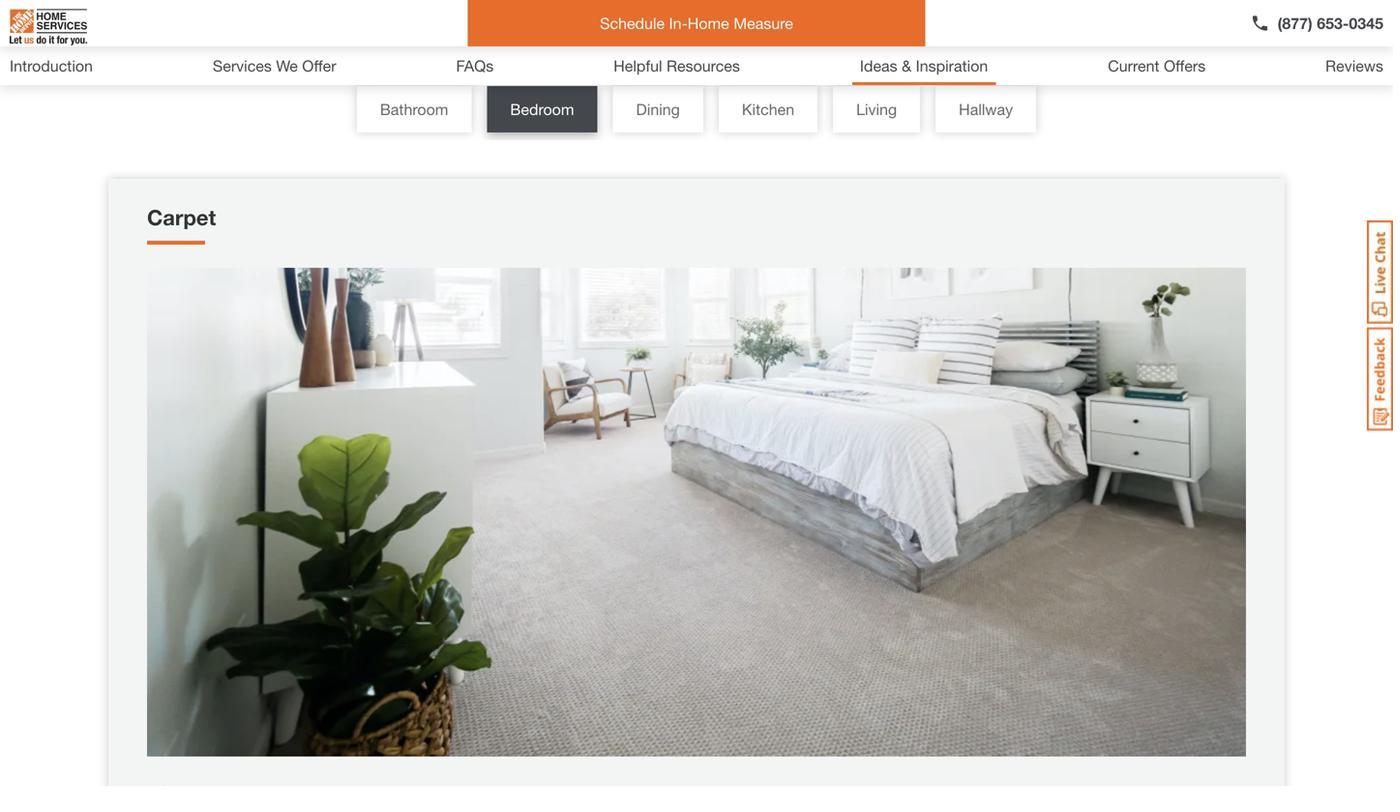 Task type: describe. For each thing, give the bounding box(es) containing it.
bedroom
[[510, 100, 574, 119]]

tan carpet in a bedroom. image
[[147, 268, 1246, 757]]

(877)
[[1278, 14, 1313, 32]]

kitchen
[[742, 100, 795, 119]]

resources
[[667, 57, 740, 75]]

hallway
[[959, 100, 1013, 119]]

current offers
[[1108, 57, 1206, 75]]

bathroom button
[[357, 86, 472, 133]]

in-
[[669, 14, 688, 32]]

services we offer
[[213, 57, 336, 75]]

faqs
[[456, 57, 494, 75]]

services
[[213, 57, 272, 75]]

(877) 653-0345
[[1278, 14, 1384, 32]]

live chat image
[[1367, 221, 1394, 324]]

inspiration
[[916, 57, 988, 75]]

carpet
[[147, 205, 216, 230]]

schedule in-home measure button
[[468, 0, 926, 46]]

0345
[[1349, 14, 1384, 32]]

living
[[857, 100, 897, 119]]

schedule in-home measure
[[600, 14, 793, 32]]

schedule
[[600, 14, 665, 32]]

offers
[[1164, 57, 1206, 75]]

love
[[754, 2, 826, 39]]

current
[[1108, 57, 1160, 75]]

kitchen button
[[719, 86, 818, 133]]

653-
[[1317, 14, 1349, 32]]



Task type: locate. For each thing, give the bounding box(es) containing it.
you'll
[[666, 2, 746, 39]]

hallway button
[[936, 86, 1037, 133]]

offer
[[302, 57, 336, 75]]

dining
[[636, 100, 680, 119]]

reviews
[[1326, 57, 1384, 75]]

(877) 653-0345 link
[[1251, 12, 1384, 35]]

dining button
[[613, 86, 703, 133]]

measure
[[734, 14, 793, 32]]

bedroom button
[[487, 86, 598, 133]]

ideas
[[860, 57, 898, 75]]

we
[[276, 57, 298, 75]]

do it for you logo image
[[10, 1, 87, 53]]

ideas & inspiration
[[860, 57, 988, 75]]

living button
[[833, 86, 920, 133]]

helpful
[[614, 57, 663, 75]]

styles
[[568, 2, 657, 39]]

introduction
[[10, 57, 93, 75]]

helpful resources
[[614, 57, 740, 75]]

styles you'll love
[[568, 2, 826, 39]]

home
[[688, 14, 729, 32]]

bathroom
[[380, 100, 448, 119]]

feedback link image
[[1367, 327, 1394, 432]]

&
[[902, 57, 912, 75]]



Task type: vqa. For each thing, say whether or not it's contained in the screenshot.
You'll
yes



